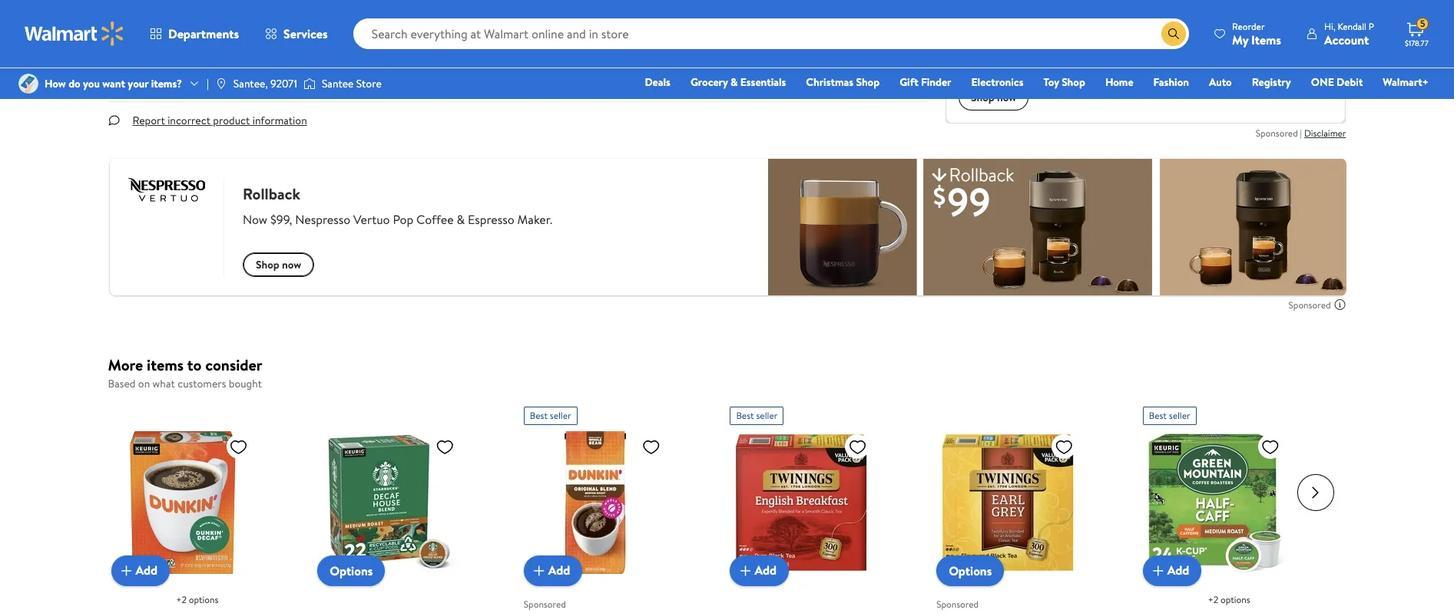 Task type: describe. For each thing, give the bounding box(es) containing it.
product
[[213, 113, 250, 128]]

grocery & essentials
[[690, 75, 786, 90]]

dunkin original blend whole bean coffee, medium roast, 12 oz. bag image
[[524, 431, 667, 574]]

more
[[108, 355, 143, 376]]

dunkin decaf coffee, medium roast, keurig k-cup pods, 22 count box image
[[111, 431, 254, 574]]

departments
[[168, 25, 239, 42]]

walmart image
[[25, 22, 124, 46]]

santee
[[322, 76, 354, 91]]

on
[[138, 376, 150, 392]]

shop for christmas shop
[[856, 75, 880, 90]]

walmart+ link
[[1376, 74, 1436, 91]]

add for "add" button for dunkin decaf coffee, medium roast, keurig k-cup pods, 22 count box "image"
[[136, 563, 158, 580]]

Search search field
[[353, 18, 1189, 49]]

add to cart image for dunkin decaf coffee, medium roast, keurig k-cup pods, 22 count box "image"
[[117, 562, 136, 580]]

electronics link
[[964, 74, 1030, 91]]

do
[[68, 76, 80, 91]]

fashion
[[1153, 75, 1189, 90]]

disclaimer button
[[1304, 127, 1346, 140]]

seller for sponsored
[[550, 409, 571, 422]]

registry link
[[1245, 74, 1298, 91]]

items
[[1251, 31, 1281, 48]]

home link
[[1098, 74, 1140, 91]]

best for +2 options
[[1149, 409, 1167, 422]]

essentials
[[740, 75, 786, 90]]

services
[[284, 25, 328, 42]]

you
[[83, 76, 100, 91]]

santee store
[[322, 76, 382, 91]]

gift finder
[[900, 75, 951, 90]]

more.
[[803, 46, 829, 61]]

at
[[483, 44, 493, 61]]

3%
[[411, 44, 426, 61]]

next slide for more items to consider list image
[[1297, 474, 1334, 511]]

how do you want your items?
[[45, 76, 182, 91]]

fashion link
[[1146, 74, 1196, 91]]

my
[[1232, 31, 1248, 48]]

add button for dunkin decaf coffee, medium roast, keurig k-cup pods, 22 count box "image"
[[111, 556, 170, 587]]

options for twinings earl grey citrus and bergamot black tea bags, 50 count box image
[[949, 563, 992, 580]]

kendall
[[1338, 20, 1366, 33]]

report incorrect product information button
[[120, 102, 319, 139]]

see
[[637, 44, 657, 61]]

2 seller from the left
[[756, 409, 778, 422]]

toy shop link
[[1037, 74, 1092, 91]]

92071
[[270, 76, 297, 91]]

add to favorites list, twinings english breakfast pure black tea bags, 50 count box image
[[848, 438, 867, 457]]

add for "add" button related to dunkin original blend whole bean coffee, medium roast, 12 oz. bag image
[[548, 563, 570, 580]]

your
[[128, 76, 149, 91]]

customers
[[178, 376, 226, 392]]

year.
[[609, 44, 634, 61]]

add to favorites list, green mountain coffee roasters half caff coffee, keurig single-serve k-cup pods, medium roast, 24 count image
[[1261, 438, 1280, 457]]

debit inside 'one debit' link
[[1337, 75, 1363, 90]]

santee, 92071
[[233, 76, 297, 91]]

want
[[102, 76, 125, 91]]

best seller for sponsored
[[530, 409, 571, 422]]

2 best from the left
[[736, 409, 754, 422]]

bought
[[229, 376, 262, 392]]

grocery
[[690, 75, 728, 90]]

how
[[45, 76, 66, 91]]

one
[[1311, 75, 1334, 90]]

based
[[108, 376, 136, 392]]

2 +2 from the left
[[1208, 593, 1218, 607]]

learn
[[774, 46, 800, 61]]

add to favorites list, starbucks, decaf house blend medium roast k-cup coffee pods, 22 count image
[[436, 438, 454, 457]]

registry
[[1252, 75, 1291, 90]]

hi,
[[1324, 20, 1335, 33]]

more items to consider based on what customers bought
[[108, 355, 262, 392]]

up
[[547, 44, 560, 61]]

with
[[313, 44, 337, 61]]

sponsored | disclaimer
[[1256, 127, 1346, 140]]

add button for 'twinings english breakfast pure black tea bags, 50 count box' 'image'
[[730, 556, 789, 587]]

gift
[[900, 75, 918, 90]]

services button
[[252, 15, 341, 52]]

auto
[[1209, 75, 1232, 90]]

p
[[1369, 20, 1374, 33]]

 image for how do you want your items?
[[18, 74, 38, 94]]

0 vertical spatial debit
[[280, 44, 310, 61]]

search icon image
[[1168, 28, 1180, 40]]

what
[[152, 376, 175, 392]]

toy
[[1043, 75, 1059, 90]]

twinings earl grey citrus and bergamot black tea bags, 50 count box image
[[936, 431, 1079, 574]]

christmas
[[806, 75, 853, 90]]

1 +2 options from the left
[[176, 593, 218, 607]]

product group containing options
[[936, 401, 1109, 614]]

electronics
[[971, 75, 1023, 90]]

finder
[[921, 75, 951, 90]]

&
[[730, 75, 738, 90]]

starbucks, decaf house blend medium roast k-cup coffee pods, 22 count image
[[317, 431, 460, 574]]

deals link
[[638, 74, 677, 91]]

5 $178.77
[[1405, 17, 1428, 48]]

a
[[601, 44, 606, 61]]

eligibility.
[[712, 44, 762, 61]]

christmas shop
[[806, 75, 880, 90]]

1 +2 from the left
[[176, 593, 187, 607]]

ad disclaimer and feedback for marqueedisplayad image
[[1334, 299, 1346, 311]]

2 best seller from the left
[[736, 409, 778, 422]]

incorrect
[[168, 113, 210, 128]]

for
[[693, 44, 709, 61]]

departments button
[[137, 15, 252, 52]]

auto link
[[1202, 74, 1239, 91]]

options link for twinings earl grey citrus and bergamot black tea bags, 50 count box image
[[936, 556, 1004, 587]]

santee,
[[233, 76, 268, 91]]

5
[[1420, 17, 1425, 30]]

add to favorites list, dunkin decaf coffee, medium roast, keurig k-cup pods, 22 count box image
[[229, 438, 248, 457]]



Task type: vqa. For each thing, say whether or not it's contained in the screenshot.
P
yes



Task type: locate. For each thing, give the bounding box(es) containing it.
one debit link
[[1304, 74, 1370, 91]]

grocery & essentials link
[[684, 74, 793, 91]]

debit down "services"
[[280, 44, 310, 61]]

best seller
[[530, 409, 571, 422], [736, 409, 778, 422], [1149, 409, 1190, 422]]

+2 options
[[176, 593, 218, 607], [1208, 593, 1250, 607]]

to up customers
[[187, 355, 202, 376]]

to
[[563, 44, 574, 61], [187, 355, 202, 376]]

0 horizontal spatial seller
[[550, 409, 571, 422]]

2 options link from the left
[[936, 556, 1004, 587]]

christmas shop link
[[799, 74, 887, 91]]

add to cart image
[[117, 562, 136, 580], [530, 562, 548, 580]]

0 horizontal spatial add to cart image
[[117, 562, 136, 580]]

hi, kendall p account
[[1324, 20, 1374, 48]]

Walmart Site-Wide search field
[[353, 18, 1189, 49]]

add button
[[111, 556, 170, 587], [524, 556, 583, 587], [730, 556, 789, 587], [1143, 556, 1202, 587]]

 image for santee store
[[303, 76, 316, 91]]

seller for +2 options
[[1169, 409, 1190, 422]]

1 vertical spatial |
[[1300, 127, 1302, 140]]

shop right 'toy'
[[1062, 75, 1085, 90]]

home
[[1105, 75, 1133, 90]]

0 horizontal spatial +2 options
[[176, 593, 218, 607]]

3 add from the left
[[755, 563, 777, 580]]

2 options from the left
[[1221, 593, 1250, 607]]

1 horizontal spatial options
[[949, 563, 992, 580]]

1 add to cart image from the left
[[736, 562, 755, 580]]

add button for dunkin original blend whole bean coffee, medium roast, 12 oz. bag image
[[524, 556, 583, 587]]

4 product group from the left
[[936, 401, 1109, 614]]

one debit
[[1311, 75, 1363, 90]]

0 horizontal spatial options
[[189, 593, 218, 607]]

information
[[252, 113, 307, 128]]

consider
[[205, 355, 262, 376]]

 image for santee, 92071
[[215, 78, 227, 90]]

0 horizontal spatial add to cart image
[[736, 562, 755, 580]]

1 vertical spatial debit
[[1337, 75, 1363, 90]]

1 horizontal spatial +2 options
[[1208, 593, 1250, 607]]

options
[[189, 593, 218, 607], [1221, 593, 1250, 607]]

0 horizontal spatial debit
[[280, 44, 310, 61]]

rewards.
[[340, 44, 385, 61]]

items
[[147, 355, 184, 376]]

3 add button from the left
[[730, 556, 789, 587]]

shop right "christmas"
[[856, 75, 880, 90]]

0 vertical spatial |
[[207, 76, 209, 91]]

toy shop
[[1043, 75, 1085, 90]]

1 options link from the left
[[317, 556, 385, 587]]

2 horizontal spatial seller
[[1169, 409, 1190, 422]]

1 horizontal spatial seller
[[756, 409, 778, 422]]

to inside the more items to consider based on what customers bought
[[187, 355, 202, 376]]

|
[[207, 76, 209, 91], [1300, 127, 1302, 140]]

1 horizontal spatial to
[[563, 44, 574, 61]]

add to favorites list, twinings earl grey citrus and bergamot black tea bags, 50 count box image
[[1055, 438, 1073, 457]]

options for starbucks, decaf house blend medium roast k-cup coffee pods, 22 count image
[[330, 563, 373, 580]]

1 horizontal spatial  image
[[215, 78, 227, 90]]

add to cart image for 'twinings english breakfast pure black tea bags, 50 count box' 'image'
[[736, 562, 755, 580]]

green mountain coffee roasters half caff coffee, keurig single-serve k-cup pods, medium roast, 24 count image
[[1143, 431, 1286, 574]]

1 horizontal spatial +2
[[1208, 593, 1218, 607]]

back
[[455, 44, 480, 61]]

shop
[[856, 75, 880, 90], [1062, 75, 1085, 90]]

1 horizontal spatial options
[[1221, 593, 1250, 607]]

sponsored
[[1256, 127, 1298, 140], [1289, 299, 1331, 312], [524, 598, 566, 612], [936, 598, 979, 612]]

1 best seller from the left
[[530, 409, 571, 422]]

add to cart image for dunkin original blend whole bean coffee, medium roast, 12 oz. bag image
[[530, 562, 548, 580]]

walmart+
[[1383, 75, 1429, 90]]

4 add button from the left
[[1143, 556, 1202, 587]]

0 horizontal spatial to
[[187, 355, 202, 376]]

debit right one
[[1337, 75, 1363, 90]]

0 horizontal spatial best seller
[[530, 409, 571, 422]]

2 add to cart image from the left
[[1149, 562, 1167, 580]]

1 best from the left
[[530, 409, 548, 422]]

1 product group from the left
[[111, 401, 284, 614]]

1 horizontal spatial best seller
[[736, 409, 778, 422]]

add for green mountain coffee roasters half caff coffee, keurig single-serve k-cup pods, medium roast, 24 count image's "add" button
[[1167, 563, 1189, 580]]

deals
[[645, 75, 670, 90]]

3 best seller from the left
[[1149, 409, 1190, 422]]

 image
[[18, 74, 38, 94], [303, 76, 316, 91], [215, 78, 227, 90]]

report incorrect product information
[[132, 113, 307, 128]]

2 +2 options from the left
[[1208, 593, 1250, 607]]

1 horizontal spatial add to cart image
[[1149, 562, 1167, 580]]

4 add from the left
[[1167, 563, 1189, 580]]

1 horizontal spatial debit
[[1337, 75, 1363, 90]]

1 horizontal spatial shop
[[1062, 75, 1085, 90]]

terms
[[659, 44, 690, 61]]

1 horizontal spatial |
[[1300, 127, 1302, 140]]

1 options from the left
[[330, 563, 373, 580]]

1 vertical spatial to
[[187, 355, 202, 376]]

0 horizontal spatial shop
[[856, 75, 880, 90]]

account
[[1324, 31, 1369, 48]]

$178.77
[[1405, 38, 1428, 48]]

best for sponsored
[[530, 409, 548, 422]]

0 vertical spatial to
[[563, 44, 574, 61]]

0 horizontal spatial options
[[330, 563, 373, 580]]

report
[[132, 113, 165, 128]]

walmart,
[[496, 44, 544, 61]]

add to cart image
[[736, 562, 755, 580], [1149, 562, 1167, 580]]

product group
[[111, 401, 284, 614], [524, 401, 696, 614], [730, 401, 903, 614], [936, 401, 1109, 614], [1143, 401, 1315, 614]]

| left disclaimer "button" at the top right of page
[[1300, 127, 1302, 140]]

learn more.
[[774, 46, 829, 61]]

1 shop from the left
[[856, 75, 880, 90]]

get
[[388, 44, 408, 61]]

2 add from the left
[[548, 563, 570, 580]]

 image left santee,
[[215, 78, 227, 90]]

1 horizontal spatial best
[[736, 409, 754, 422]]

cash
[[429, 44, 452, 61]]

add to cart image for green mountain coffee roasters half caff coffee, keurig single-serve k-cup pods, medium roast, 24 count image
[[1149, 562, 1167, 580]]

add button for green mountain coffee roasters half caff coffee, keurig single-serve k-cup pods, medium roast, 24 count image
[[1143, 556, 1202, 587]]

debit with rewards. get 3% cash back at walmart, up to $50 a year. see terms for eligibility.
[[280, 44, 762, 61]]

3 seller from the left
[[1169, 409, 1190, 422]]

| up "report incorrect product information"
[[207, 76, 209, 91]]

2 horizontal spatial best
[[1149, 409, 1167, 422]]

reorder my items
[[1232, 20, 1281, 48]]

0 horizontal spatial options link
[[317, 556, 385, 587]]

1 add from the left
[[136, 563, 158, 580]]

2 horizontal spatial best seller
[[1149, 409, 1190, 422]]

store
[[356, 76, 382, 91]]

1 horizontal spatial add to cart image
[[530, 562, 548, 580]]

2 add to cart image from the left
[[530, 562, 548, 580]]

1 seller from the left
[[550, 409, 571, 422]]

seller
[[550, 409, 571, 422], [756, 409, 778, 422], [1169, 409, 1190, 422]]

0 horizontal spatial +2
[[176, 593, 187, 607]]

reorder
[[1232, 20, 1265, 33]]

one debit card image
[[206, 35, 268, 74]]

1 add to cart image from the left
[[117, 562, 136, 580]]

add to favorites list, dunkin original blend whole bean coffee, medium roast, 12 oz. bag image
[[642, 438, 660, 457]]

add
[[136, 563, 158, 580], [548, 563, 570, 580], [755, 563, 777, 580], [1167, 563, 1189, 580]]

1 options from the left
[[189, 593, 218, 607]]

2 horizontal spatial  image
[[303, 76, 316, 91]]

3 best from the left
[[1149, 409, 1167, 422]]

to right up
[[563, 44, 574, 61]]

 image left how
[[18, 74, 38, 94]]

twinings english breakfast pure black tea bags, 50 count box image
[[730, 431, 873, 574]]

2 add button from the left
[[524, 556, 583, 587]]

items?
[[151, 76, 182, 91]]

shop for toy shop
[[1062, 75, 1085, 90]]

options link for starbucks, decaf house blend medium roast k-cup coffee pods, 22 count image
[[317, 556, 385, 587]]

2 product group from the left
[[524, 401, 696, 614]]

 image right the 92071
[[303, 76, 316, 91]]

$50
[[577, 44, 598, 61]]

2 options from the left
[[949, 563, 992, 580]]

2 shop from the left
[[1062, 75, 1085, 90]]

3 product group from the left
[[730, 401, 903, 614]]

5 product group from the left
[[1143, 401, 1315, 614]]

0 horizontal spatial  image
[[18, 74, 38, 94]]

debit
[[280, 44, 310, 61], [1337, 75, 1363, 90]]

0 horizontal spatial best
[[530, 409, 548, 422]]

1 add button from the left
[[111, 556, 170, 587]]

best seller for +2 options
[[1149, 409, 1190, 422]]

0 horizontal spatial |
[[207, 76, 209, 91]]

add for "add" button for 'twinings english breakfast pure black tea bags, 50 count box' 'image'
[[755, 563, 777, 580]]

best
[[530, 409, 548, 422], [736, 409, 754, 422], [1149, 409, 1167, 422]]

1 horizontal spatial options link
[[936, 556, 1004, 587]]

one debit card  debit with rewards. get 3% cash back at walmart, up to $50 a year. see terms for eligibility. learn more. element
[[774, 46, 829, 62]]

disclaimer
[[1304, 127, 1346, 140]]

gift finder link
[[893, 74, 958, 91]]



